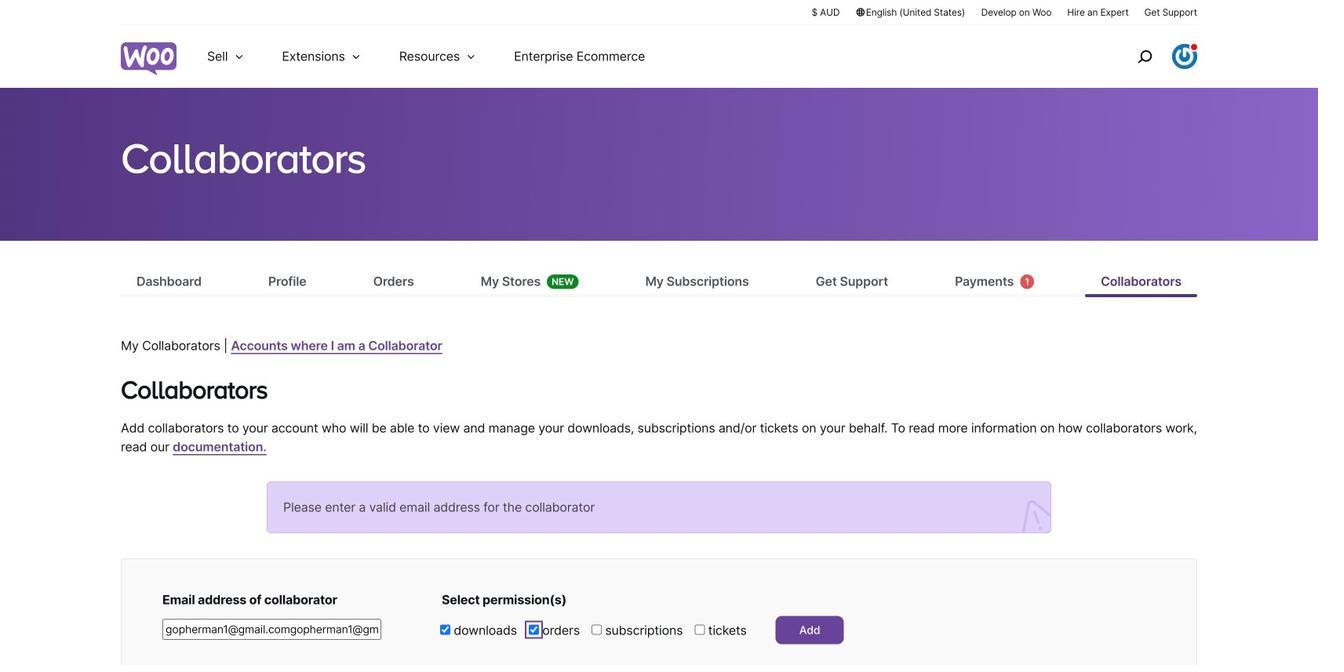 Task type: locate. For each thing, give the bounding box(es) containing it.
None checkbox
[[440, 625, 451, 636], [529, 625, 539, 636], [440, 625, 451, 636], [529, 625, 539, 636]]

None checkbox
[[592, 625, 602, 636], [695, 625, 705, 636], [592, 625, 602, 636], [695, 625, 705, 636]]

open account menu image
[[1173, 44, 1198, 69]]



Task type: vqa. For each thing, say whether or not it's contained in the screenshot.
Search icon
yes



Task type: describe. For each thing, give the bounding box(es) containing it.
search image
[[1133, 44, 1158, 69]]

service navigation menu element
[[1105, 31, 1198, 82]]



